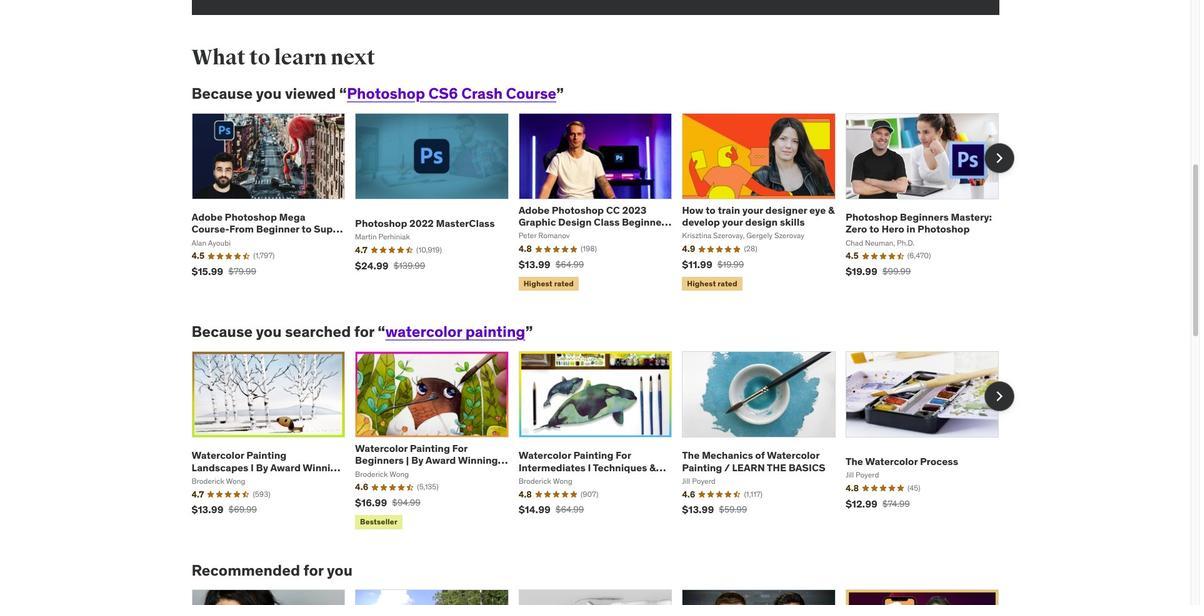 Task type: describe. For each thing, give the bounding box(es) containing it.
adobe for adobe photoshop mega course-from beginner to super designer
[[192, 211, 223, 223]]

viewed
[[285, 84, 336, 103]]

beginner inside the adobe photoshop cc 2023 graphic design class beginner to pro
[[622, 216, 665, 228]]

watercolor painting link
[[385, 322, 525, 342]]

0 horizontal spatial for
[[303, 561, 324, 580]]

award inside watercolor painting landscapes i by award winning artist
[[270, 461, 301, 474]]

photoshop inside the adobe photoshop cc 2023 graphic design class beginner to pro
[[552, 204, 604, 216]]

watercolor painting for intermediates i techniques & effects
[[519, 449, 656, 486]]

designer
[[766, 204, 807, 216]]

beginner inside adobe photoshop mega course-from beginner to super designer
[[256, 223, 299, 235]]

2023
[[622, 204, 647, 216]]

how to train your designer eye & develop your design skills
[[682, 204, 835, 228]]

design
[[558, 216, 592, 228]]

design
[[746, 216, 778, 228]]

watercolor for watercolor painting for intermediates i techniques & effects
[[519, 449, 571, 462]]

to inside the adobe photoshop cc 2023 graphic design class beginner to pro
[[519, 228, 529, 240]]

watercolor
[[385, 322, 462, 342]]

mastery:
[[951, 211, 992, 223]]

painting for techniques
[[574, 449, 614, 462]]

by inside watercolor painting for beginners | by award winning artist
[[411, 454, 424, 467]]

you for searched
[[256, 322, 282, 342]]

adobe photoshop mega course-from beginner to super designer link
[[192, 211, 343, 247]]

photoshop right in
[[918, 223, 970, 235]]

photoshop left 2022
[[355, 217, 407, 229]]

to inside how to train your designer eye & develop your design skills
[[706, 204, 716, 216]]

recommended
[[192, 561, 300, 580]]

watercolor painting for beginners | by award winning artist
[[355, 442, 498, 479]]

learn
[[274, 44, 327, 71]]

the watercolor process
[[846, 455, 959, 468]]

painting
[[466, 322, 525, 342]]

because you viewed " photoshop cs6 crash course "
[[192, 84, 564, 103]]

eye
[[810, 204, 826, 216]]

zero
[[846, 223, 867, 235]]

your right train
[[743, 204, 763, 216]]

next image for because you searched for " watercolor painting "
[[989, 387, 1009, 407]]

watercolor for watercolor painting landscapes i by award winning artist
[[192, 449, 244, 462]]

course
[[506, 84, 556, 103]]

2022
[[410, 217, 434, 229]]

adobe photoshop cc 2023 graphic design class beginner to pro
[[519, 204, 665, 240]]

by inside watercolor painting landscapes i by award winning artist
[[256, 461, 268, 474]]

class
[[594, 216, 620, 228]]

process
[[920, 455, 959, 468]]

how to train your designer eye & develop your design skills link
[[682, 204, 835, 228]]

artist inside watercolor painting for beginners | by award winning artist
[[355, 466, 382, 479]]

recommended for you
[[192, 561, 353, 580]]

winning inside watercolor painting for beginners | by award winning artist
[[458, 454, 498, 467]]

painting inside the mechanics of watercolor painting / learn the basics
[[682, 461, 722, 474]]

your left design
[[722, 216, 743, 228]]

i inside watercolor painting for intermediates i techniques & effects
[[588, 461, 591, 474]]

graphic
[[519, 216, 556, 228]]

watercolor inside the mechanics of watercolor painting / learn the basics
[[767, 449, 820, 462]]

to inside 'photoshop beginners mastery: zero to hero in photoshop'
[[870, 223, 880, 235]]

in
[[907, 223, 916, 235]]

the mechanics of watercolor painting / learn the basics
[[682, 449, 826, 474]]

the for the watercolor process
[[846, 455, 863, 468]]

i inside watercolor painting landscapes i by award winning artist
[[251, 461, 254, 474]]

beginners inside 'photoshop beginners mastery: zero to hero in photoshop'
[[900, 211, 949, 223]]

photoshop down next
[[347, 84, 425, 103]]

0 vertical spatial "
[[556, 84, 564, 103]]

train
[[718, 204, 740, 216]]

artist inside watercolor painting landscapes i by award winning artist
[[192, 473, 218, 486]]

2 vertical spatial you
[[327, 561, 353, 580]]

painting for award
[[246, 449, 287, 462]]

watercolor painting for intermediates i techniques & effects link
[[519, 449, 666, 486]]

because for because you searched for " watercolor painting "
[[192, 322, 253, 342]]

effects
[[519, 473, 553, 486]]

photoshop left in
[[846, 211, 898, 223]]

develop
[[682, 216, 720, 228]]

learn
[[732, 461, 765, 474]]

of
[[755, 449, 765, 462]]



Task type: locate. For each thing, give the bounding box(es) containing it.
watercolor inside watercolor painting for intermediates i techniques & effects
[[519, 449, 571, 462]]

i
[[251, 461, 254, 474], [588, 461, 591, 474]]

0 vertical spatial because
[[192, 84, 253, 103]]

for
[[452, 442, 468, 455], [616, 449, 631, 462]]

0 vertical spatial next image
[[989, 148, 1009, 168]]

"
[[339, 84, 347, 103], [378, 322, 385, 342]]

0 vertical spatial beginners
[[900, 211, 949, 223]]

the
[[767, 461, 787, 474]]

1 because from the top
[[192, 84, 253, 103]]

for inside watercolor painting for intermediates i techniques & effects
[[616, 449, 631, 462]]

to left pro
[[519, 228, 529, 240]]

the
[[682, 449, 700, 462], [846, 455, 863, 468]]

1 horizontal spatial by
[[411, 454, 424, 467]]

photoshop
[[347, 84, 425, 103], [552, 204, 604, 216], [225, 211, 277, 223], [846, 211, 898, 223], [355, 217, 407, 229], [918, 223, 970, 235]]

photoshop left cc
[[552, 204, 604, 216]]

1 vertical spatial "
[[525, 322, 533, 342]]

the right basics
[[846, 455, 863, 468]]

photoshop left mega
[[225, 211, 277, 223]]

1 horizontal spatial beginners
[[900, 211, 949, 223]]

0 horizontal spatial adobe
[[192, 211, 223, 223]]

for for &
[[616, 449, 631, 462]]

painting for by
[[410, 442, 450, 455]]

i left techniques
[[588, 461, 591, 474]]

the for the mechanics of watercolor painting / learn the basics
[[682, 449, 700, 462]]

0 horizontal spatial by
[[256, 461, 268, 474]]

adobe inside the adobe photoshop cc 2023 graphic design class beginner to pro
[[519, 204, 550, 216]]

1 vertical spatial beginners
[[355, 454, 404, 467]]

cc
[[606, 204, 620, 216]]

mechanics
[[702, 449, 753, 462]]

cs6
[[429, 84, 458, 103]]

beginners left |
[[355, 454, 404, 467]]

from
[[229, 223, 254, 235]]

photoshop inside adobe photoshop mega course-from beginner to super designer
[[225, 211, 277, 223]]

the inside the mechanics of watercolor painting / learn the basics
[[682, 449, 700, 462]]

basics
[[789, 461, 826, 474]]

watercolor painting landscapes i by award winning artist
[[192, 449, 343, 486]]

& inside watercolor painting for intermediates i techniques & effects
[[650, 461, 656, 474]]

0 horizontal spatial &
[[650, 461, 656, 474]]

adobe up 'designer'
[[192, 211, 223, 223]]

photoshop cs6 crash course link
[[347, 84, 556, 103]]

because you searched for " watercolor painting "
[[192, 322, 533, 342]]

1 vertical spatial you
[[256, 322, 282, 342]]

watercolor inside watercolor painting for beginners | by award winning artist
[[355, 442, 408, 455]]

by right |
[[411, 454, 424, 467]]

1 horizontal spatial award
[[426, 454, 456, 467]]

next
[[331, 44, 375, 71]]

0 horizontal spatial "
[[339, 84, 347, 103]]

pro
[[531, 228, 547, 240]]

beginners inside watercolor painting for beginners | by award winning artist
[[355, 454, 404, 467]]

award inside watercolor painting for beginners | by award winning artist
[[426, 454, 456, 467]]

0 horizontal spatial winning
[[303, 461, 343, 474]]

0 horizontal spatial for
[[452, 442, 468, 455]]

0 vertical spatial you
[[256, 84, 282, 103]]

"
[[556, 84, 564, 103], [525, 322, 533, 342]]

watercolor
[[355, 442, 408, 455], [192, 449, 244, 462], [519, 449, 571, 462], [767, 449, 820, 462], [865, 455, 918, 468]]

1 horizontal spatial the
[[846, 455, 863, 468]]

1 vertical spatial &
[[650, 461, 656, 474]]

1 i from the left
[[251, 461, 254, 474]]

1 horizontal spatial beginner
[[622, 216, 665, 228]]

to right the zero
[[870, 223, 880, 235]]

|
[[406, 454, 409, 467]]

course-
[[192, 223, 229, 235]]

beginners left mastery:
[[900, 211, 949, 223]]

1 horizontal spatial adobe
[[519, 204, 550, 216]]

because for because you viewed " photoshop cs6 crash course "
[[192, 84, 253, 103]]

the mechanics of watercolor painting / learn the basics link
[[682, 449, 826, 474]]

carousel element
[[192, 113, 1014, 293], [192, 351, 1014, 532]]

super
[[314, 223, 342, 235]]

1 horizontal spatial for
[[616, 449, 631, 462]]

beginner
[[622, 216, 665, 228], [256, 223, 299, 235]]

0 horizontal spatial "
[[525, 322, 533, 342]]

& for eye
[[828, 204, 835, 216]]

/
[[724, 461, 730, 474]]

for for award
[[452, 442, 468, 455]]

1 horizontal spatial "
[[556, 84, 564, 103]]

1 horizontal spatial &
[[828, 204, 835, 216]]

1 horizontal spatial "
[[378, 322, 385, 342]]

carousel element containing adobe photoshop cc 2023 graphic design class beginner to pro
[[192, 113, 1014, 293]]

next image for because you viewed " photoshop cs6 crash course "
[[989, 148, 1009, 168]]

0 horizontal spatial beginner
[[256, 223, 299, 235]]

winning
[[458, 454, 498, 467], [303, 461, 343, 474]]

award
[[426, 454, 456, 467], [270, 461, 301, 474]]

by
[[411, 454, 424, 467], [256, 461, 268, 474]]

you for viewed
[[256, 84, 282, 103]]

masterclass
[[436, 217, 495, 229]]

0 vertical spatial carousel element
[[192, 113, 1014, 293]]

techniques
[[593, 461, 647, 474]]

1 vertical spatial carousel element
[[192, 351, 1014, 532]]

painting inside watercolor painting landscapes i by award winning artist
[[246, 449, 287, 462]]

0 vertical spatial "
[[339, 84, 347, 103]]

1 vertical spatial for
[[303, 561, 324, 580]]

& right techniques
[[650, 461, 656, 474]]

how
[[682, 204, 704, 216]]

to right "how"
[[706, 204, 716, 216]]

what
[[192, 44, 246, 71]]

& for techniques
[[650, 461, 656, 474]]

adobe photoshop cc 2023 graphic design class beginner to pro link
[[519, 204, 672, 240]]

photoshop beginners mastery: zero to hero in photoshop
[[846, 211, 992, 235]]

you
[[256, 84, 282, 103], [256, 322, 282, 342], [327, 561, 353, 580]]

& inside how to train your designer eye & develop your design skills
[[828, 204, 835, 216]]

2 because from the top
[[192, 322, 253, 342]]

0 horizontal spatial artist
[[192, 473, 218, 486]]

intermediates
[[519, 461, 586, 474]]

adobe photoshop mega course-from beginner to super designer
[[192, 211, 342, 247]]

to left learn
[[249, 44, 270, 71]]

1 vertical spatial because
[[192, 322, 253, 342]]

2 i from the left
[[588, 461, 591, 474]]

designer
[[192, 235, 235, 247]]

1 vertical spatial "
[[378, 322, 385, 342]]

watercolor inside watercolor painting landscapes i by award winning artist
[[192, 449, 244, 462]]

2 next image from the top
[[989, 387, 1009, 407]]

the left mechanics
[[682, 449, 700, 462]]

0 vertical spatial &
[[828, 204, 835, 216]]

by right landscapes
[[256, 461, 268, 474]]

crash
[[462, 84, 503, 103]]

adobe up pro
[[519, 204, 550, 216]]

2 carousel element from the top
[[192, 351, 1014, 532]]

i right landscapes
[[251, 461, 254, 474]]

to
[[249, 44, 270, 71], [706, 204, 716, 216], [302, 223, 312, 235], [870, 223, 880, 235], [519, 228, 529, 240]]

watercolor painting landscapes i by award winning artist link
[[192, 449, 343, 486]]

painting inside watercolor painting for intermediates i techniques & effects
[[574, 449, 614, 462]]

skills
[[780, 216, 805, 228]]

1 horizontal spatial winning
[[458, 454, 498, 467]]

1 next image from the top
[[989, 148, 1009, 168]]

photoshop 2022 masterclass link
[[355, 217, 495, 229]]

1 horizontal spatial artist
[[355, 466, 382, 479]]

photoshop beginners mastery: zero to hero in photoshop link
[[846, 211, 992, 235]]

0 horizontal spatial i
[[251, 461, 254, 474]]

next image
[[989, 148, 1009, 168], [989, 387, 1009, 407]]

1 horizontal spatial for
[[354, 322, 374, 342]]

adobe inside adobe photoshop mega course-from beginner to super designer
[[192, 211, 223, 223]]

adobe for adobe photoshop cc 2023 graphic design class beginner to pro
[[519, 204, 550, 216]]

& right eye
[[828, 204, 835, 216]]

0 horizontal spatial beginners
[[355, 454, 404, 467]]

watercolor for watercolor painting for beginners | by award winning artist
[[355, 442, 408, 455]]

beginner right cc
[[622, 216, 665, 228]]

beginners
[[900, 211, 949, 223], [355, 454, 404, 467]]

what to learn next
[[192, 44, 375, 71]]

photoshop 2022 masterclass
[[355, 217, 495, 229]]

your
[[743, 204, 763, 216], [722, 216, 743, 228]]

carousel element containing watercolor painting for beginners | by award winning artist
[[192, 351, 1014, 532]]

to inside adobe photoshop mega course-from beginner to super designer
[[302, 223, 312, 235]]

painting
[[410, 442, 450, 455], [246, 449, 287, 462], [574, 449, 614, 462], [682, 461, 722, 474]]

1 horizontal spatial i
[[588, 461, 591, 474]]

artist
[[355, 466, 382, 479], [192, 473, 218, 486]]

1 carousel element from the top
[[192, 113, 1014, 293]]

beginner right from
[[256, 223, 299, 235]]

the watercolor process link
[[846, 455, 959, 468]]

searched
[[285, 322, 351, 342]]

&
[[828, 204, 835, 216], [650, 461, 656, 474]]

hero
[[882, 223, 905, 235]]

carousel element for because you viewed " photoshop cs6 crash course "
[[192, 113, 1014, 293]]

mega
[[279, 211, 306, 223]]

0 horizontal spatial award
[[270, 461, 301, 474]]

adobe
[[519, 204, 550, 216], [192, 211, 223, 223]]

watercolor painting for beginners | by award winning artist link
[[355, 442, 508, 479]]

for inside watercolor painting for beginners | by award winning artist
[[452, 442, 468, 455]]

1 vertical spatial next image
[[989, 387, 1009, 407]]

0 horizontal spatial the
[[682, 449, 700, 462]]

landscapes
[[192, 461, 249, 474]]

winning inside watercolor painting landscapes i by award winning artist
[[303, 461, 343, 474]]

carousel element for because you searched for " watercolor painting "
[[192, 351, 1014, 532]]

to left the 'super'
[[302, 223, 312, 235]]

for
[[354, 322, 374, 342], [303, 561, 324, 580]]

because
[[192, 84, 253, 103], [192, 322, 253, 342]]

painting inside watercolor painting for beginners | by award winning artist
[[410, 442, 450, 455]]

0 vertical spatial for
[[354, 322, 374, 342]]



Task type: vqa. For each thing, say whether or not it's contained in the screenshot.
CHANGE
no



